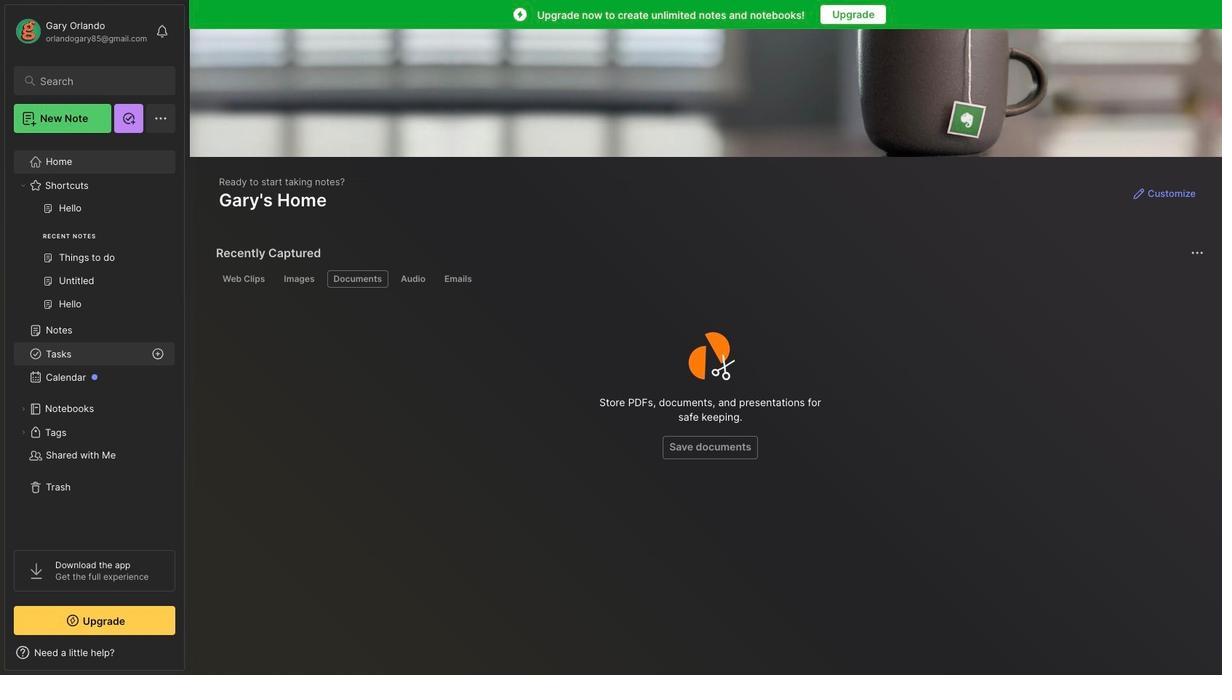 Task type: locate. For each thing, give the bounding box(es) containing it.
tree
[[5, 142, 184, 538]]

more actions image
[[1189, 244, 1206, 262]]

group inside tree
[[14, 197, 175, 325]]

Account field
[[14, 17, 147, 46]]

tab
[[216, 271, 272, 288], [277, 271, 321, 288], [327, 271, 388, 288], [394, 271, 432, 288], [438, 271, 479, 288]]

none search field inside main element
[[40, 72, 162, 89]]

expand notebooks image
[[19, 405, 28, 414]]

tab list
[[216, 271, 1202, 288]]

group
[[14, 197, 175, 325]]

2 tab from the left
[[277, 271, 321, 288]]

5 tab from the left
[[438, 271, 479, 288]]

None search field
[[40, 72, 162, 89]]

Search text field
[[40, 74, 162, 88]]



Task type: vqa. For each thing, say whether or not it's contained in the screenshot.
WHAT'S NEW field
yes



Task type: describe. For each thing, give the bounding box(es) containing it.
tree inside main element
[[5, 142, 184, 538]]

More actions field
[[1187, 243, 1208, 263]]

4 tab from the left
[[394, 271, 432, 288]]

expand tags image
[[19, 428, 28, 437]]

WHAT'S NEW field
[[5, 642, 184, 665]]

3 tab from the left
[[327, 271, 388, 288]]

main element
[[0, 0, 189, 676]]

1 tab from the left
[[216, 271, 272, 288]]

click to collapse image
[[184, 649, 195, 666]]



